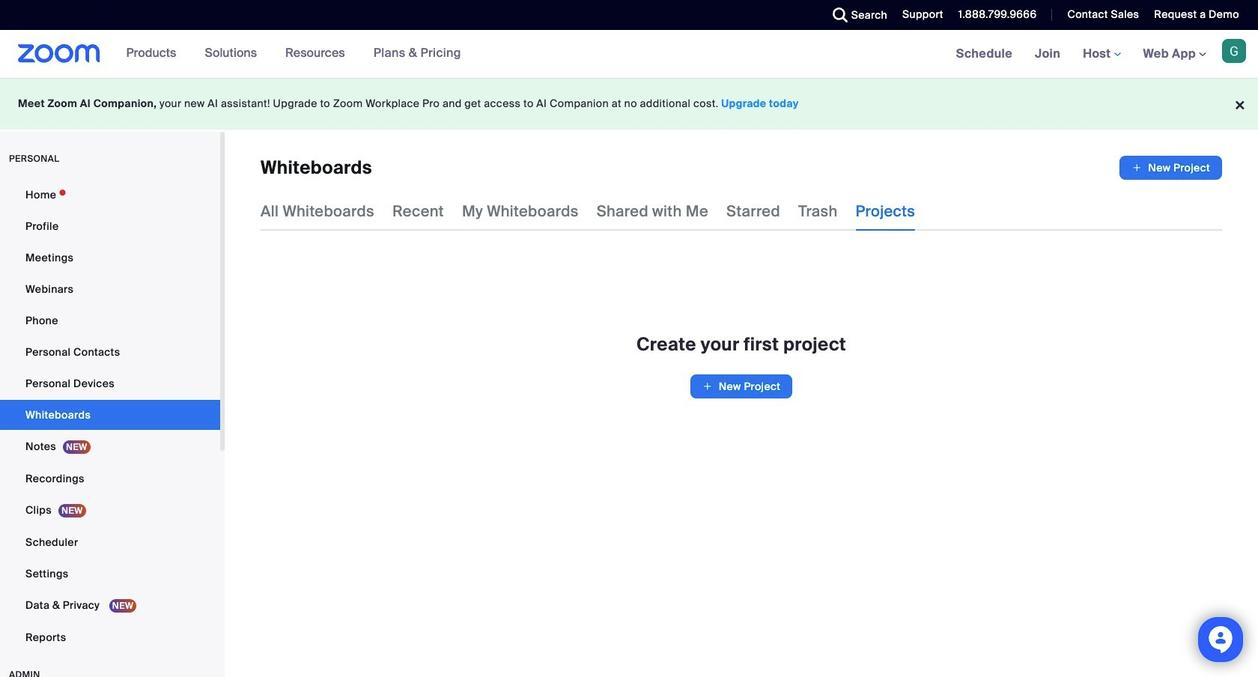 Task type: locate. For each thing, give the bounding box(es) containing it.
tabs of all whiteboard page tab list
[[261, 192, 916, 231]]

product information navigation
[[115, 30, 473, 78]]

banner
[[0, 30, 1259, 79]]

add image
[[703, 379, 713, 394]]

zoom logo image
[[18, 44, 100, 63]]

footer
[[0, 78, 1259, 130]]

personal menu menu
[[0, 180, 220, 654]]



Task type: vqa. For each thing, say whether or not it's contained in the screenshot.
menu item
no



Task type: describe. For each thing, give the bounding box(es) containing it.
meetings navigation
[[945, 30, 1259, 79]]

profile picture image
[[1223, 39, 1247, 63]]

add image
[[1132, 160, 1143, 175]]



